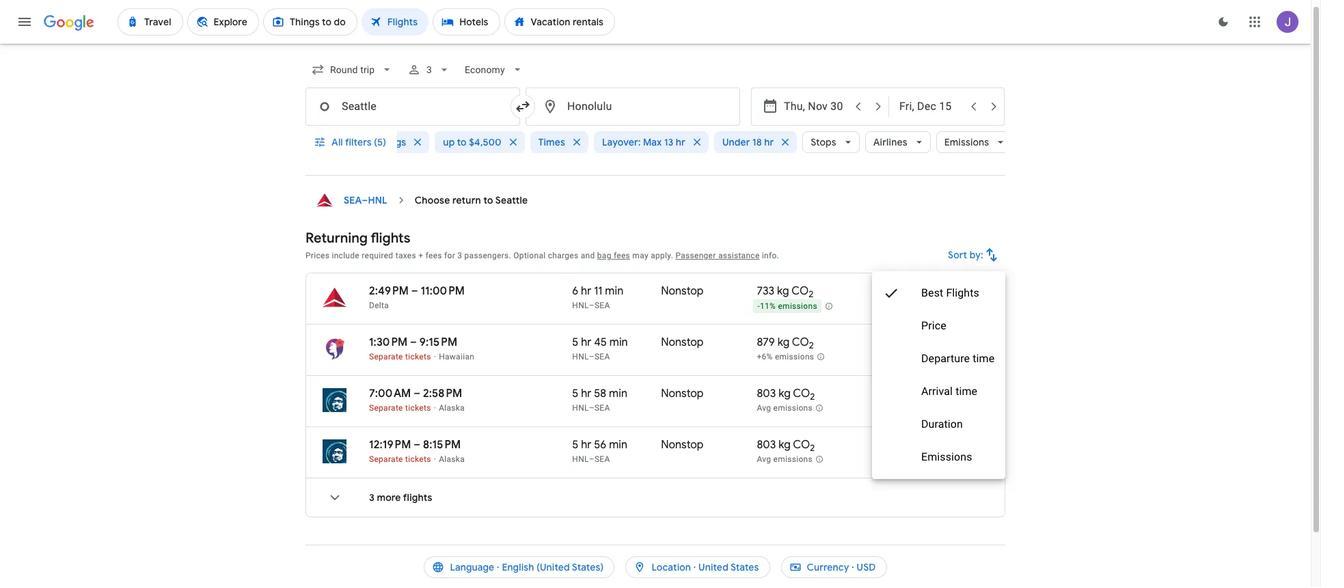 Task type: locate. For each thing, give the bounding box(es) containing it.
flights
[[371, 230, 411, 247], [403, 492, 433, 504]]

returning flights main content
[[306, 187, 1006, 528]]

+6% emissions
[[757, 352, 814, 362]]

2
[[377, 136, 382, 148], [809, 289, 814, 300], [809, 340, 814, 352], [810, 391, 815, 403], [810, 442, 815, 454]]

2 round from the top
[[913, 455, 935, 465]]

0 vertical spatial to
[[457, 136, 467, 148]]

fees right +
[[426, 251, 442, 260]]

hr inside 6 hr 11 min hnl – sea
[[581, 284, 592, 298]]

0 vertical spatial emissions
[[945, 136, 989, 148]]

1 horizontal spatial 3
[[427, 64, 432, 75]]

1 vertical spatial time
[[956, 385, 978, 398]]

arrival time
[[921, 385, 978, 398]]

1 alaska from the top
[[439, 403, 465, 413]]

5 hr 45 min hnl – sea
[[572, 336, 628, 362]]

trip down price
[[937, 353, 950, 362]]

min for 5 hr 58 min
[[609, 387, 628, 401]]

time right departure
[[973, 352, 995, 365]]

alaska for 8:15 pm
[[439, 455, 465, 464]]

5 left 56 on the left of the page
[[572, 438, 579, 452]]

0 horizontal spatial to
[[457, 136, 467, 148]]

0 horizontal spatial 3
[[369, 492, 375, 504]]

1 vertical spatial 3
[[458, 251, 462, 260]]

2 5 from the top
[[572, 387, 579, 401]]

tickets down 7:00 am – 2:58 pm
[[405, 403, 431, 413]]

5 left 58
[[572, 387, 579, 401]]

18
[[753, 136, 762, 148]]

hnl inside 5 hr 56 min hnl – sea
[[572, 455, 589, 464]]

11
[[594, 284, 603, 298]]

– right departure time: 2:49 pm. text box on the left of the page
[[411, 284, 418, 298]]

tickets for 8:15 pm
[[405, 455, 431, 464]]

english
[[502, 561, 534, 574]]

kg inside 879 kg co 2
[[778, 336, 790, 349]]

to inside returning flights main content
[[484, 194, 493, 206]]

time right arrival
[[956, 385, 978, 398]]

1 fees from the left
[[426, 251, 442, 260]]

1 vertical spatial  image
[[434, 403, 436, 413]]

by:
[[970, 249, 984, 261]]

round down price
[[913, 353, 935, 362]]

0 horizontal spatial fees
[[426, 251, 442, 260]]

None search field
[[306, 53, 1013, 176]]

kg for 5 hr 56 min
[[779, 438, 791, 452]]

3 5 from the top
[[572, 438, 579, 452]]

tickets for 9:15 pm
[[405, 352, 431, 362]]

bags
[[384, 136, 406, 148]]

separate for 7:00 am
[[369, 403, 403, 413]]

1 nonstop flight. element from the top
[[661, 284, 704, 300]]

leaves daniel k. inouye international airport at 2:49 pm on friday, december 15 and arrives at seattle-tacoma international airport at 11:00 pm on friday, december 15. element
[[369, 284, 465, 298]]

1 vertical spatial to
[[484, 194, 493, 206]]

1 horizontal spatial to
[[484, 194, 493, 206]]

emissions button
[[936, 126, 1013, 159]]

Departure time: 12:19 PM. text field
[[369, 438, 411, 452]]

hnl for 5 hr 56 min
[[572, 455, 589, 464]]

2 trip from the top
[[937, 455, 950, 465]]

5
[[572, 336, 579, 349], [572, 387, 579, 401], [572, 438, 579, 452]]

2 inside 879 kg co 2
[[809, 340, 814, 352]]

sea down 56 on the left of the page
[[595, 455, 610, 464]]

alaska down 8:15 pm text field
[[439, 455, 465, 464]]

2 803 from the top
[[757, 438, 776, 452]]

2 vertical spatial 5
[[572, 438, 579, 452]]

7:00 am
[[369, 387, 411, 401]]

12:19 pm – 8:15 pm
[[369, 438, 461, 452]]

arrival
[[921, 385, 953, 398]]

803 for 5 hr 58 min
[[757, 387, 776, 401]]

 image
[[434, 455, 436, 464]]

11%
[[760, 302, 776, 311]]

1 horizontal spatial fees
[[614, 251, 630, 260]]

tickets
[[405, 352, 431, 362], [405, 403, 431, 413], [405, 455, 431, 464]]

min right the 11
[[605, 284, 624, 298]]

trip inside $1,272 round trip
[[937, 455, 950, 465]]

$1,272 down duration at bottom
[[919, 438, 950, 452]]

kg for 5 hr 45 min
[[778, 336, 790, 349]]

emissions inside select your sort order. menu
[[921, 451, 972, 464]]

1 vertical spatial 803
[[757, 438, 776, 452]]

1 vertical spatial 803 kg co 2
[[757, 438, 815, 454]]

0 vertical spatial trip
[[937, 353, 950, 362]]

separate tickets for 7:00 am
[[369, 403, 431, 413]]

hr
[[676, 136, 686, 148], [764, 136, 774, 148], [581, 284, 592, 298], [581, 336, 592, 349], [581, 387, 592, 401], [581, 438, 592, 452]]

5 left the 45 at the left bottom of the page
[[572, 336, 579, 349]]

nonstop for 5 hr 58 min
[[661, 387, 704, 401]]

2 avg from the top
[[757, 455, 771, 464]]

kg for 5 hr 58 min
[[779, 387, 791, 401]]

best flights radio item
[[872, 277, 1006, 310]]

emissions for 5 hr 45 min
[[775, 352, 814, 362]]

alaska for 2:58 pm
[[439, 403, 465, 413]]

min inside 6 hr 11 min hnl – sea
[[605, 284, 624, 298]]

avg emissions for 5 hr 56 min
[[757, 455, 813, 464]]

3 nonstop from the top
[[661, 387, 704, 401]]

hr left 58
[[581, 387, 592, 401]]

best flights
[[921, 286, 979, 299]]

sea down 58
[[595, 403, 610, 413]]

1 vertical spatial emissions
[[921, 451, 972, 464]]

2 803 kg co 2 from the top
[[757, 438, 815, 454]]

0 vertical spatial 803
[[757, 387, 776, 401]]

1 5 from the top
[[572, 336, 579, 349]]

bag fees button
[[597, 251, 630, 260]]

sea inside 5 hr 45 min hnl – sea
[[595, 352, 610, 362]]

1 vertical spatial $1,272
[[919, 438, 950, 452]]

5 hr 56 min hnl – sea
[[572, 438, 628, 464]]

leaves daniel k. inouye international airport at 7:00 am on friday, december 15 and arrives at seattle-tacoma international airport at 2:58 pm on friday, december 15. element
[[369, 387, 462, 401]]

 image for 9:15 pm
[[434, 352, 436, 362]]

803 kg co 2
[[757, 387, 815, 403], [757, 438, 815, 454]]

hnl for 6 hr 11 min
[[572, 301, 589, 310]]

co for 5 hr 56 min
[[793, 438, 810, 452]]

Departure time: 1:30 PM. text field
[[369, 336, 408, 349]]

2 vertical spatial 3
[[369, 492, 375, 504]]

min inside 5 hr 45 min hnl – sea
[[610, 336, 628, 349]]

duration
[[921, 418, 963, 431]]

emissions down the return text box
[[945, 136, 989, 148]]

time for arrival time
[[956, 385, 978, 398]]

$1,272 inside $1,272 round trip
[[919, 438, 950, 452]]

co inside 733 kg co 2
[[792, 284, 809, 298]]

taxes
[[396, 251, 416, 260]]

co inside 879 kg co 2
[[792, 336, 809, 349]]

4 nonstop flight. element from the top
[[661, 438, 704, 454]]

0 vertical spatial separate
[[369, 352, 403, 362]]

2 horizontal spatial 3
[[458, 251, 462, 260]]

0 vertical spatial avg emissions
[[757, 403, 813, 413]]

-
[[758, 302, 760, 311]]

passenger assistance button
[[676, 251, 760, 260]]

may
[[633, 251, 649, 260]]

1 803 from the top
[[757, 387, 776, 401]]

1 separate from the top
[[369, 352, 403, 362]]

1 separate tickets from the top
[[369, 352, 431, 362]]

sea inside 5 hr 56 min hnl – sea
[[595, 455, 610, 464]]

hnl inside 5 hr 45 min hnl – sea
[[572, 352, 589, 362]]

departure time
[[921, 352, 995, 365]]

None text field
[[306, 88, 520, 126], [526, 88, 740, 126], [306, 88, 520, 126], [526, 88, 740, 126]]

1 tickets from the top
[[405, 352, 431, 362]]

803
[[757, 387, 776, 401], [757, 438, 776, 452]]

kg inside 733 kg co 2
[[777, 284, 789, 298]]

3
[[427, 64, 432, 75], [458, 251, 462, 260], [369, 492, 375, 504]]

1272 US dollars text field
[[919, 387, 950, 401]]

803 kg co 2 for 5 hr 58 min
[[757, 387, 815, 403]]

2 separate from the top
[[369, 403, 403, 413]]

3 inside popup button
[[427, 64, 432, 75]]

bag
[[597, 251, 612, 260]]

2 for 5 hr 58 min
[[810, 391, 815, 403]]

flights up required
[[371, 230, 411, 247]]

1 vertical spatial round
[[913, 455, 935, 465]]

2:49 pm – 11:00 pm delta
[[369, 284, 465, 310]]

fees
[[426, 251, 442, 260], [614, 251, 630, 260]]

min right the 45 at the left bottom of the page
[[610, 336, 628, 349]]

3 tickets from the top
[[405, 455, 431, 464]]

1 $1,272 from the top
[[919, 387, 950, 401]]

hr right 18
[[764, 136, 774, 148]]

– inside 2:49 pm – 11:00 pm delta
[[411, 284, 418, 298]]

58
[[594, 387, 607, 401]]

1 nonstop from the top
[[661, 284, 704, 298]]

1 vertical spatial alaska
[[439, 455, 465, 464]]

sea
[[344, 194, 362, 206], [595, 301, 610, 310], [595, 352, 610, 362], [595, 403, 610, 413], [595, 455, 610, 464]]

hnl down total duration 5 hr 56 min. element
[[572, 455, 589, 464]]

3 for 3
[[427, 64, 432, 75]]

to
[[457, 136, 467, 148], [484, 194, 493, 206]]

seattle
[[495, 194, 528, 206]]

hr inside 5 hr 45 min hnl – sea
[[581, 336, 592, 349]]

 image down 2:58 pm text box
[[434, 403, 436, 413]]

hr for 6 hr 11 min
[[581, 284, 592, 298]]

0 vertical spatial avg
[[757, 403, 771, 413]]

2 inside 733 kg co 2
[[809, 289, 814, 300]]

round down $1,272 text box
[[913, 455, 935, 465]]

hr left 56 on the left of the page
[[581, 438, 592, 452]]

56
[[594, 438, 607, 452]]

sea down the 11
[[595, 301, 610, 310]]

min inside 5 hr 58 min hnl – sea
[[609, 387, 628, 401]]

None field
[[306, 57, 399, 82], [460, 57, 530, 82], [306, 57, 399, 82], [460, 57, 530, 82]]

min right 56 on the left of the page
[[609, 438, 628, 452]]

fees right 'bag'
[[614, 251, 630, 260]]

for
[[444, 251, 455, 260]]

$1,272 up duration at bottom
[[919, 387, 950, 401]]

swap origin and destination. image
[[515, 98, 531, 115]]

0 vertical spatial 3
[[427, 64, 432, 75]]

3 for 3 more flights
[[369, 492, 375, 504]]

hr left the 45 at the left bottom of the page
[[581, 336, 592, 349]]

2 nonstop flight. element from the top
[[661, 336, 704, 351]]

1:30 pm – 9:15 pm
[[369, 336, 457, 349]]

sea inside 5 hr 58 min hnl – sea
[[595, 403, 610, 413]]

Departure text field
[[784, 88, 847, 125]]

0 vertical spatial flights
[[371, 230, 411, 247]]

hr for 5 hr 56 min
[[581, 438, 592, 452]]

2 alaska from the top
[[439, 455, 465, 464]]

under 18 hr button
[[714, 126, 797, 159]]

1 vertical spatial 5
[[572, 387, 579, 401]]

0 vertical spatial 5
[[572, 336, 579, 349]]

– inside 5 hr 56 min hnl – sea
[[589, 455, 595, 464]]

emissions down duration at bottom
[[921, 451, 972, 464]]

1 vertical spatial separate tickets
[[369, 403, 431, 413]]

-11% emissions
[[758, 302, 818, 311]]

3 separate tickets from the top
[[369, 455, 431, 464]]

trip down $1,272 text box
[[937, 455, 950, 465]]

2 vertical spatial tickets
[[405, 455, 431, 464]]

emissions inside popup button
[[945, 136, 989, 148]]

– down 56 on the left of the page
[[589, 455, 595, 464]]

separate down the departure time: 7:00 am. text field
[[369, 403, 403, 413]]

separate
[[369, 352, 403, 362], [369, 403, 403, 413], [369, 455, 403, 464]]

separate down 12:19 pm
[[369, 455, 403, 464]]

hnl down total duration 5 hr 45 min. element
[[572, 352, 589, 362]]

change appearance image
[[1207, 5, 1240, 38]]

2 for 5 hr 56 min
[[810, 442, 815, 454]]

hnl inside 6 hr 11 min hnl – sea
[[572, 301, 589, 310]]

$957
[[926, 284, 950, 298]]

1  image from the top
[[434, 352, 436, 362]]

hr inside 5 hr 58 min hnl – sea
[[581, 387, 592, 401]]

Arrival time: 2:58 PM. text field
[[423, 387, 462, 401]]

hr for 5 hr 45 min
[[581, 336, 592, 349]]

2 nonstop from the top
[[661, 336, 704, 349]]

round
[[913, 353, 935, 362], [913, 455, 935, 465]]

0 vertical spatial round
[[913, 353, 935, 362]]

to inside popup button
[[457, 136, 467, 148]]

1 803 kg co 2 from the top
[[757, 387, 815, 403]]

(united
[[537, 561, 570, 574]]

nonstop for 6 hr 11 min
[[661, 284, 704, 298]]

1 vertical spatial avg
[[757, 455, 771, 464]]

1 vertical spatial tickets
[[405, 403, 431, 413]]

tickets down leaves daniel k. inouye international airport at 1:30 pm on friday, december 15 and arrives at seattle-tacoma international airport at 9:15 pm on friday, december 15. element
[[405, 352, 431, 362]]

3 more flights
[[369, 492, 433, 504]]

hnl inside 5 hr 58 min hnl – sea
[[572, 403, 589, 413]]

2 separate tickets from the top
[[369, 403, 431, 413]]

kg
[[777, 284, 789, 298], [778, 336, 790, 349], [779, 387, 791, 401], [779, 438, 791, 452]]

5 for 5 hr 58 min
[[572, 387, 579, 401]]

currency
[[807, 561, 849, 574]]

separate down 1:30 pm text box
[[369, 352, 403, 362]]

hnl down total duration 5 hr 58 min. element
[[572, 403, 589, 413]]

to right return
[[484, 194, 493, 206]]

0 vertical spatial time
[[973, 352, 995, 365]]

1 avg emissions from the top
[[757, 403, 813, 413]]

passengers.
[[465, 251, 511, 260]]

hr right 13
[[676, 136, 686, 148]]

emissions
[[778, 302, 818, 311], [775, 352, 814, 362], [774, 403, 813, 413], [774, 455, 813, 464]]

5 inside 5 hr 58 min hnl – sea
[[572, 387, 579, 401]]

4 nonstop from the top
[[661, 438, 704, 452]]

0 vertical spatial 803 kg co 2
[[757, 387, 815, 403]]

tickets down 12:19 pm – 8:15 pm
[[405, 455, 431, 464]]

sea down the 45 at the left bottom of the page
[[595, 352, 610, 362]]

$1,272
[[919, 387, 950, 401], [919, 438, 950, 452]]

3 nonstop flight. element from the top
[[661, 387, 704, 403]]

2 $1,272 from the top
[[919, 438, 950, 452]]

– down 58
[[589, 403, 595, 413]]

5 inside 5 hr 56 min hnl – sea
[[572, 438, 579, 452]]

round trip
[[913, 353, 950, 362]]

separate tickets down 12:19 pm
[[369, 455, 431, 464]]

1 vertical spatial flights
[[403, 492, 433, 504]]

united
[[699, 561, 729, 574]]

2 tickets from the top
[[405, 403, 431, 413]]

nonstop flight. element for 5 hr 45 min
[[661, 336, 704, 351]]

2 avg emissions from the top
[[757, 455, 813, 464]]

hr inside 5 hr 56 min hnl – sea
[[581, 438, 592, 452]]

5 inside 5 hr 45 min hnl – sea
[[572, 336, 579, 349]]

 image
[[434, 352, 436, 362], [434, 403, 436, 413]]

alaska down 2:58 pm text box
[[439, 403, 465, 413]]

– inside 5 hr 58 min hnl – sea
[[589, 403, 595, 413]]

1 vertical spatial avg emissions
[[757, 455, 813, 464]]

1 vertical spatial trip
[[937, 455, 950, 465]]

0 vertical spatial separate tickets
[[369, 352, 431, 362]]

hr right 6
[[581, 284, 592, 298]]

0 vertical spatial $1,272
[[919, 387, 950, 401]]

min inside 5 hr 56 min hnl – sea
[[609, 438, 628, 452]]

– down the 45 at the left bottom of the page
[[589, 352, 595, 362]]

alaska
[[439, 403, 465, 413], [439, 455, 465, 464]]

co for 6 hr 11 min
[[792, 284, 809, 298]]

 image down the 9:15 pm
[[434, 352, 436, 362]]

min for 6 hr 11 min
[[605, 284, 624, 298]]

hnl down 6
[[572, 301, 589, 310]]

nonstop flight. element
[[661, 284, 704, 300], [661, 336, 704, 351], [661, 387, 704, 403], [661, 438, 704, 454]]

Arrival time: 8:15 PM. text field
[[423, 438, 461, 452]]

2 vertical spatial separate tickets
[[369, 455, 431, 464]]

hnl for 5 hr 45 min
[[572, 352, 589, 362]]

1 avg from the top
[[757, 403, 771, 413]]

price
[[921, 319, 947, 332]]

– inside 5 hr 45 min hnl – sea
[[589, 352, 595, 362]]

– down the 11
[[589, 301, 595, 310]]

min right 58
[[609, 387, 628, 401]]

6
[[572, 284, 579, 298]]

separate tickets down 1:30 pm text box
[[369, 352, 431, 362]]

emissions
[[945, 136, 989, 148], [921, 451, 972, 464]]

sea inside 6 hr 11 min hnl – sea
[[595, 301, 610, 310]]

airlines button
[[865, 126, 931, 159]]

0 vertical spatial alaska
[[439, 403, 465, 413]]

flights right more
[[403, 492, 433, 504]]

1 trip from the top
[[937, 353, 950, 362]]

layover: max 13 hr button
[[594, 126, 709, 159]]

1 vertical spatial separate
[[369, 403, 403, 413]]

733 kg co 2
[[757, 284, 814, 300]]

0 vertical spatial tickets
[[405, 352, 431, 362]]

separate tickets down the departure time: 7:00 am. text field
[[369, 403, 431, 413]]

0 vertical spatial  image
[[434, 352, 436, 362]]

2  image from the top
[[434, 403, 436, 413]]

separate tickets for 12:19 pm
[[369, 455, 431, 464]]

to right the up
[[457, 136, 467, 148]]

2 vertical spatial separate
[[369, 455, 403, 464]]

united states
[[699, 561, 759, 574]]

states
[[731, 561, 759, 574]]

3 separate from the top
[[369, 455, 403, 464]]

under
[[723, 136, 750, 148]]



Task type: describe. For each thing, give the bounding box(es) containing it.
layover:
[[602, 136, 641, 148]]

– left the 8:15 pm
[[414, 438, 421, 452]]

Departure time: 7:00 AM. text field
[[369, 387, 411, 401]]

2 for 6 hr 11 min
[[809, 289, 814, 300]]

803 for 5 hr 56 min
[[757, 438, 776, 452]]

round inside $1,272 round trip
[[913, 455, 935, 465]]

more
[[377, 492, 401, 504]]

sort by: button
[[943, 239, 1006, 271]]

5 for 5 hr 56 min
[[572, 438, 579, 452]]

957 US dollars text field
[[926, 284, 950, 298]]

stops
[[811, 136, 837, 148]]

delta
[[369, 301, 389, 310]]

kg for 6 hr 11 min
[[777, 284, 789, 298]]

3 button
[[402, 53, 457, 86]]

$1,272 round trip
[[913, 438, 950, 465]]

6 hr 11 min hnl – sea
[[572, 284, 624, 310]]

sea for 5 hr 45 min
[[595, 352, 610, 362]]

nonstop for 5 hr 56 min
[[661, 438, 704, 452]]

all filters (5) button
[[306, 126, 397, 159]]

all
[[332, 136, 343, 148]]

main menu image
[[16, 14, 33, 30]]

nonstop for 5 hr 45 min
[[661, 336, 704, 349]]

best
[[921, 286, 944, 299]]

 image for 2:58 pm
[[434, 403, 436, 413]]

7:00 am – 2:58 pm
[[369, 387, 462, 401]]

879
[[757, 336, 775, 349]]

1 round from the top
[[913, 353, 935, 362]]

select your sort order. menu
[[872, 271, 1006, 479]]

nonstop flight. element for 5 hr 58 min
[[661, 387, 704, 403]]

– left the 9:15 pm
[[410, 336, 417, 349]]

13
[[664, 136, 674, 148]]

avg for 5 hr 58 min
[[757, 403, 771, 413]]

stops button
[[803, 126, 860, 159]]

flights
[[946, 286, 979, 299]]

returning
[[306, 230, 368, 247]]

separate for 12:19 pm
[[369, 455, 403, 464]]

2:58 pm
[[423, 387, 462, 401]]

min for 5 hr 45 min
[[610, 336, 628, 349]]

2 for 5 hr 45 min
[[809, 340, 814, 352]]

prices
[[306, 251, 330, 260]]

9:15 pm
[[420, 336, 457, 349]]

filters
[[345, 136, 372, 148]]

all filters (5)
[[332, 136, 386, 148]]

up
[[443, 136, 455, 148]]

5 hr 58 min hnl – sea
[[572, 387, 628, 413]]

5 for 5 hr 45 min
[[572, 336, 579, 349]]

11:00 pm
[[421, 284, 465, 298]]

hnl for 5 hr 58 min
[[572, 403, 589, 413]]

tickets for 2:58 pm
[[405, 403, 431, 413]]

12:19 pm
[[369, 438, 411, 452]]

assistance
[[718, 251, 760, 260]]

total duration 5 hr 56 min. element
[[572, 438, 661, 454]]

leaves daniel k. inouye international airport at 1:30 pm on friday, december 15 and arrives at seattle-tacoma international airport at 9:15 pm on friday, december 15. element
[[369, 336, 457, 349]]

max
[[643, 136, 662, 148]]

airlines
[[873, 136, 908, 148]]

45
[[594, 336, 607, 349]]

2:49 pm
[[369, 284, 409, 298]]

return
[[453, 194, 481, 206]]

emissions for 5 hr 58 min
[[774, 403, 813, 413]]

total duration 5 hr 45 min. element
[[572, 336, 661, 351]]

total duration 6 hr 11 min. element
[[572, 284, 661, 300]]

879 kg co 2
[[757, 336, 814, 352]]

layover: max 13 hr
[[602, 136, 686, 148]]

passenger
[[676, 251, 716, 260]]

times
[[538, 136, 565, 148]]

sea for 6 hr 11 min
[[595, 301, 610, 310]]

apply.
[[651, 251, 673, 260]]

location
[[652, 561, 691, 574]]

sort by:
[[948, 249, 984, 261]]

under 18 hr
[[723, 136, 774, 148]]

departure
[[921, 352, 970, 365]]

english (united states)
[[502, 561, 604, 574]]

hr for 5 hr 58 min
[[581, 387, 592, 401]]

choose return to seattle
[[415, 194, 528, 206]]

Arrival time: 11:00 PM. text field
[[421, 284, 465, 298]]

– up 'returning flights'
[[362, 194, 368, 206]]

sea for 5 hr 58 min
[[595, 403, 610, 413]]

up to $4,500
[[443, 136, 502, 148]]

min for 5 hr 56 min
[[609, 438, 628, 452]]

separate tickets for 1:30 pm
[[369, 352, 431, 362]]

leaves daniel k. inouye international airport at 12:19 pm on friday, december 15 and arrives at seattle-tacoma international airport at 8:15 pm on friday, december 15. element
[[369, 438, 461, 452]]

include
[[332, 251, 360, 260]]

Return text field
[[900, 88, 963, 125]]

$1,272 for $1,272 round trip
[[919, 438, 950, 452]]

nonstop flight. element for 5 hr 56 min
[[661, 438, 704, 454]]

total duration 5 hr 58 min. element
[[572, 387, 661, 403]]

1272 US dollars text field
[[919, 438, 950, 452]]

avg for 5 hr 56 min
[[757, 455, 771, 464]]

sea up 'returning flights'
[[344, 194, 362, 206]]

times button
[[530, 126, 589, 159]]

and
[[581, 251, 595, 260]]

Arrival time: 9:15 PM. text field
[[420, 336, 457, 349]]

3 more flights image
[[319, 481, 351, 514]]

2 inside popup button
[[377, 136, 382, 148]]

(5)
[[374, 136, 386, 148]]

nonstop flight. element for 6 hr 11 min
[[661, 284, 704, 300]]

avg emissions for 5 hr 58 min
[[757, 403, 813, 413]]

2 fees from the left
[[614, 251, 630, 260]]

sort
[[948, 249, 968, 261]]

sea for 5 hr 56 min
[[595, 455, 610, 464]]

usd
[[857, 561, 876, 574]]

– inside 6 hr 11 min hnl – sea
[[589, 301, 595, 310]]

+6%
[[757, 352, 773, 362]]

time for departure time
[[973, 352, 995, 365]]

charges
[[548, 251, 579, 260]]

2 bags
[[377, 136, 406, 148]]

hawaiian
[[439, 352, 475, 362]]

803 kg co 2 for 5 hr 56 min
[[757, 438, 815, 454]]

required
[[362, 251, 393, 260]]

none search field containing all filters (5)
[[306, 53, 1013, 176]]

– left 2:58 pm text box
[[414, 387, 421, 401]]

2 bags button
[[369, 126, 430, 159]]

8:15 pm
[[423, 438, 461, 452]]

$1,272 for $1,272
[[919, 387, 950, 401]]

emissions for 5 hr 56 min
[[774, 455, 813, 464]]

co for 5 hr 58 min
[[793, 387, 810, 401]]

co for 5 hr 45 min
[[792, 336, 809, 349]]

hnl up 'returning flights'
[[368, 194, 387, 206]]

separate for 1:30 pm
[[369, 352, 403, 362]]

+
[[419, 251, 423, 260]]

returning flights
[[306, 230, 411, 247]]

Departure time: 2:49 PM. text field
[[369, 284, 409, 298]]

up to $4,500 button
[[435, 126, 525, 159]]



Task type: vqa. For each thing, say whether or not it's contained in the screenshot.
Total duration 5 hr 45 min. element
yes



